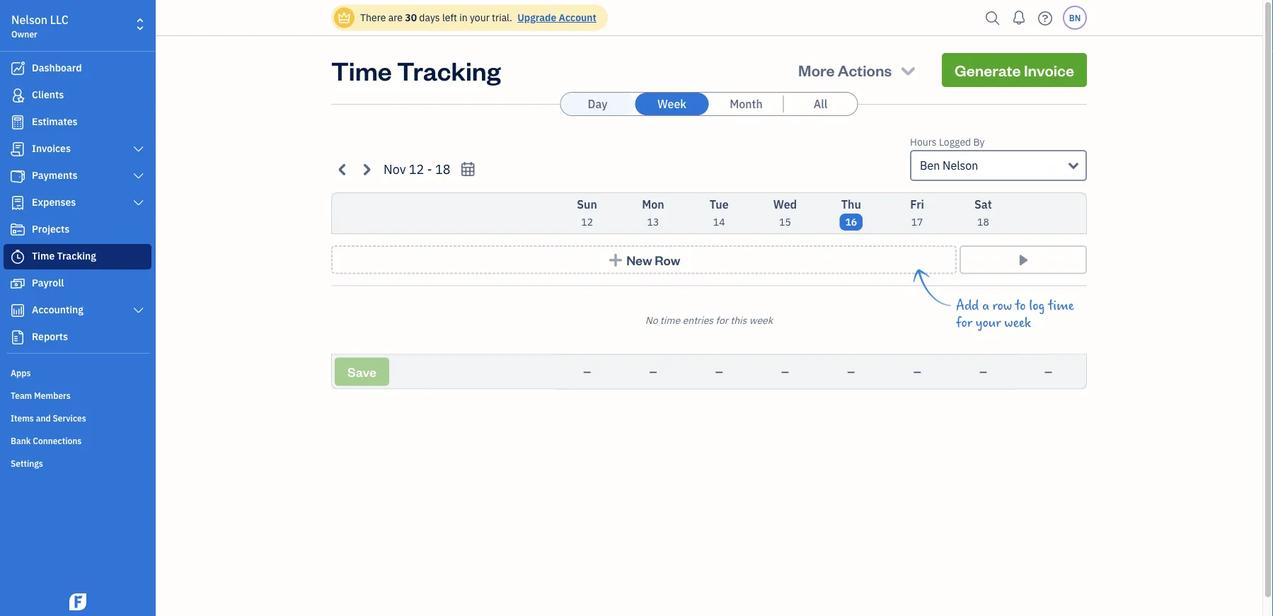Task type: describe. For each thing, give the bounding box(es) containing it.
add a row to log time for your week
[[956, 298, 1074, 331]]

5 — from the left
[[848, 365, 855, 378]]

chart image
[[9, 304, 26, 318]]

bank connections
[[11, 435, 82, 447]]

accounting
[[32, 303, 83, 316]]

generate invoice button
[[942, 53, 1087, 87]]

invoices link
[[4, 137, 151, 162]]

in
[[460, 11, 468, 24]]

7 — from the left
[[980, 365, 987, 378]]

timer image
[[9, 250, 26, 264]]

by
[[974, 136, 985, 149]]

time tracking inside main element
[[32, 250, 96, 263]]

notifications image
[[1008, 4, 1031, 32]]

team members link
[[4, 384, 151, 406]]

apps
[[11, 367, 31, 379]]

13
[[647, 216, 659, 229]]

8 — from the left
[[1045, 365, 1053, 378]]

next week image
[[358, 161, 374, 177]]

more actions button
[[786, 53, 931, 87]]

tue
[[710, 197, 729, 212]]

accounting link
[[4, 298, 151, 323]]

crown image
[[337, 10, 352, 25]]

nov 12 - 18
[[384, 161, 451, 177]]

nelson inside dropdown button
[[943, 158, 978, 173]]

project image
[[9, 223, 26, 237]]

items
[[11, 413, 34, 424]]

row
[[993, 298, 1012, 314]]

left
[[442, 11, 457, 24]]

clients
[[32, 88, 64, 101]]

this
[[731, 314, 747, 327]]

payment image
[[9, 169, 26, 183]]

ben
[[920, 158, 940, 173]]

week link
[[635, 93, 709, 115]]

30
[[405, 11, 417, 24]]

to
[[1016, 298, 1026, 314]]

generate invoice
[[955, 60, 1074, 80]]

0 horizontal spatial for
[[716, 314, 728, 327]]

week inside add a row to log time for your week
[[1005, 315, 1031, 331]]

more
[[799, 60, 835, 80]]

estimates link
[[4, 110, 151, 135]]

16
[[845, 216, 857, 229]]

nov
[[384, 161, 406, 177]]

choose a date image
[[460, 161, 476, 177]]

month
[[730, 97, 763, 111]]

invoice image
[[9, 142, 26, 156]]

upgrade
[[518, 11, 557, 24]]

settings link
[[4, 452, 151, 474]]

dashboard
[[32, 61, 82, 74]]

fri
[[911, 197, 924, 212]]

tue 14
[[710, 197, 729, 229]]

bank connections link
[[4, 430, 151, 451]]

upgrade account link
[[515, 11, 597, 24]]

new
[[627, 252, 652, 268]]

sat
[[975, 197, 992, 212]]

wed
[[774, 197, 797, 212]]

client image
[[9, 88, 26, 103]]

your inside add a row to log time for your week
[[976, 315, 1001, 331]]

hours logged by
[[910, 136, 985, 149]]

hours
[[910, 136, 937, 149]]

team
[[11, 390, 32, 401]]

invoice
[[1024, 60, 1074, 80]]

add
[[956, 298, 979, 314]]

12 for sun
[[581, 216, 593, 229]]

nelson inside nelson llc owner
[[11, 12, 47, 27]]

month link
[[710, 93, 783, 115]]

items and services link
[[4, 407, 151, 428]]

18 inside the sat 18
[[977, 216, 989, 229]]

search image
[[982, 7, 1004, 29]]

members
[[34, 390, 71, 401]]

wed 15
[[774, 197, 797, 229]]

there are 30 days left in your trial. upgrade account
[[360, 11, 597, 24]]

mon 13
[[642, 197, 664, 229]]

new row button
[[331, 246, 957, 274]]

expense image
[[9, 196, 26, 210]]

connections
[[33, 435, 82, 447]]

actions
[[838, 60, 892, 80]]

report image
[[9, 331, 26, 345]]

projects link
[[4, 217, 151, 243]]

reports
[[32, 330, 68, 343]]

all
[[814, 97, 828, 111]]

bank
[[11, 435, 31, 447]]

payments link
[[4, 164, 151, 189]]

17
[[911, 216, 923, 229]]

generate
[[955, 60, 1021, 80]]

items and services
[[11, 413, 86, 424]]

bn button
[[1063, 6, 1087, 30]]

sat 18
[[975, 197, 992, 229]]

team members
[[11, 390, 71, 401]]

go to help image
[[1034, 7, 1057, 29]]

log
[[1029, 298, 1045, 314]]

0 horizontal spatial week
[[749, 314, 773, 327]]

thu 16
[[841, 197, 861, 229]]

invoices
[[32, 142, 71, 155]]

-
[[427, 161, 432, 177]]

6 — from the left
[[914, 365, 921, 378]]

estimates
[[32, 115, 78, 128]]



Task type: vqa. For each thing, say whether or not it's contained in the screenshot.
on within the Keep an eye on project progress
no



Task type: locate. For each thing, give the bounding box(es) containing it.
payments
[[32, 169, 78, 182]]

2 chevron large down image from the top
[[132, 171, 145, 182]]

start timer image
[[1015, 253, 1032, 267]]

1 vertical spatial 12
[[581, 216, 593, 229]]

0 vertical spatial time
[[331, 53, 392, 87]]

time tracking
[[331, 53, 501, 87], [32, 250, 96, 263]]

1 vertical spatial 18
[[977, 216, 989, 229]]

1 vertical spatial time
[[32, 250, 55, 263]]

a
[[982, 298, 989, 314]]

new row
[[627, 252, 681, 268]]

chevron large down image up expenses link
[[132, 171, 145, 182]]

1 chevron large down image from the top
[[132, 197, 145, 209]]

1 horizontal spatial 12
[[581, 216, 593, 229]]

1 vertical spatial time tracking
[[32, 250, 96, 263]]

2 — from the left
[[649, 365, 657, 378]]

3 — from the left
[[715, 365, 723, 378]]

mon
[[642, 197, 664, 212]]

no time entries for this week
[[645, 314, 773, 327]]

sun 12
[[577, 197, 597, 229]]

tracking down projects link
[[57, 250, 96, 263]]

1 chevron large down image from the top
[[132, 144, 145, 155]]

time right log
[[1048, 298, 1074, 314]]

tracking down left
[[397, 53, 501, 87]]

1 vertical spatial chevron large down image
[[132, 305, 145, 316]]

ben nelson
[[920, 158, 978, 173]]

18 down sat
[[977, 216, 989, 229]]

for
[[716, 314, 728, 327], [956, 315, 973, 331]]

time right timer icon
[[32, 250, 55, 263]]

ben nelson button
[[910, 150, 1087, 181]]

llc
[[50, 12, 69, 27]]

1 vertical spatial nelson
[[943, 158, 978, 173]]

expenses link
[[4, 190, 151, 216]]

week down to
[[1005, 315, 1031, 331]]

0 horizontal spatial tracking
[[57, 250, 96, 263]]

0 vertical spatial tracking
[[397, 53, 501, 87]]

1 vertical spatial your
[[976, 315, 1001, 331]]

1 — from the left
[[583, 365, 591, 378]]

your down a
[[976, 315, 1001, 331]]

12 inside sun 12
[[581, 216, 593, 229]]

freshbooks image
[[67, 594, 89, 611]]

14
[[713, 216, 725, 229]]

logged
[[939, 136, 971, 149]]

time down the there
[[331, 53, 392, 87]]

1 horizontal spatial 18
[[977, 216, 989, 229]]

for down the add
[[956, 315, 973, 331]]

your right "in"
[[470, 11, 490, 24]]

days
[[419, 11, 440, 24]]

fri 17
[[911, 197, 924, 229]]

projects
[[32, 223, 70, 236]]

day
[[588, 97, 608, 111]]

4 — from the left
[[781, 365, 789, 378]]

time tracking down 30
[[331, 53, 501, 87]]

time inside main element
[[32, 250, 55, 263]]

1 horizontal spatial tracking
[[397, 53, 501, 87]]

chevron large down image up payments 'link'
[[132, 144, 145, 155]]

1 horizontal spatial time
[[1048, 298, 1074, 314]]

money image
[[9, 277, 26, 291]]

0 vertical spatial chevron large down image
[[132, 197, 145, 209]]

tracking inside main element
[[57, 250, 96, 263]]

time
[[1048, 298, 1074, 314], [660, 314, 680, 327]]

1 horizontal spatial time tracking
[[331, 53, 501, 87]]

chevron large down image
[[132, 197, 145, 209], [132, 305, 145, 316]]

account
[[559, 11, 597, 24]]

tracking
[[397, 53, 501, 87], [57, 250, 96, 263]]

0 horizontal spatial 12
[[409, 161, 424, 177]]

trial.
[[492, 11, 512, 24]]

chevron large down image inside expenses link
[[132, 197, 145, 209]]

chevron large down image up reports link
[[132, 305, 145, 316]]

sun
[[577, 197, 597, 212]]

12 down sun
[[581, 216, 593, 229]]

owner
[[11, 28, 37, 40]]

chevron large down image for accounting
[[132, 305, 145, 316]]

chevron large down image up projects link
[[132, 197, 145, 209]]

day link
[[561, 93, 635, 115]]

main element
[[0, 0, 191, 617]]

dashboard image
[[9, 62, 26, 76]]

settings
[[11, 458, 43, 469]]

12
[[409, 161, 424, 177], [581, 216, 593, 229]]

0 horizontal spatial time tracking
[[32, 250, 96, 263]]

nelson
[[11, 12, 47, 27], [943, 158, 978, 173]]

1 horizontal spatial week
[[1005, 315, 1031, 331]]

chevron large down image inside payments 'link'
[[132, 171, 145, 182]]

0 vertical spatial chevron large down image
[[132, 144, 145, 155]]

there
[[360, 11, 386, 24]]

time tracking down projects link
[[32, 250, 96, 263]]

week
[[658, 97, 687, 111]]

1 horizontal spatial nelson
[[943, 158, 978, 173]]

clients link
[[4, 83, 151, 108]]

expenses
[[32, 196, 76, 209]]

previous week image
[[335, 161, 351, 177]]

1 horizontal spatial your
[[976, 315, 1001, 331]]

estimate image
[[9, 115, 26, 130]]

are
[[388, 11, 403, 24]]

1 horizontal spatial time
[[331, 53, 392, 87]]

payroll link
[[4, 271, 151, 297]]

0 horizontal spatial your
[[470, 11, 490, 24]]

chevron large down image for payments
[[132, 171, 145, 182]]

plus image
[[608, 253, 624, 267]]

time right no
[[660, 314, 680, 327]]

18 right '-'
[[435, 161, 451, 177]]

nelson down logged
[[943, 158, 978, 173]]

dashboard link
[[4, 56, 151, 81]]

0 vertical spatial nelson
[[11, 12, 47, 27]]

bn
[[1069, 12, 1081, 23]]

services
[[53, 413, 86, 424]]

0 horizontal spatial time
[[660, 314, 680, 327]]

0 vertical spatial 12
[[409, 161, 424, 177]]

chevrondown image
[[899, 60, 918, 80]]

chevron large down image for invoices
[[132, 144, 145, 155]]

0 horizontal spatial nelson
[[11, 12, 47, 27]]

0 horizontal spatial time
[[32, 250, 55, 263]]

—
[[583, 365, 591, 378], [649, 365, 657, 378], [715, 365, 723, 378], [781, 365, 789, 378], [848, 365, 855, 378], [914, 365, 921, 378], [980, 365, 987, 378], [1045, 365, 1053, 378]]

1 horizontal spatial for
[[956, 315, 973, 331]]

entries
[[683, 314, 714, 327]]

thu
[[841, 197, 861, 212]]

all link
[[784, 93, 858, 115]]

0 vertical spatial time tracking
[[331, 53, 501, 87]]

nelson up owner
[[11, 12, 47, 27]]

more actions
[[799, 60, 892, 80]]

payroll
[[32, 276, 64, 290]]

time inside add a row to log time for your week
[[1048, 298, 1074, 314]]

and
[[36, 413, 51, 424]]

18
[[435, 161, 451, 177], [977, 216, 989, 229]]

time
[[331, 53, 392, 87], [32, 250, 55, 263]]

week right this
[[749, 314, 773, 327]]

12 for nov
[[409, 161, 424, 177]]

for inside add a row to log time for your week
[[956, 315, 973, 331]]

12 left '-'
[[409, 161, 424, 177]]

1 vertical spatial tracking
[[57, 250, 96, 263]]

nelson llc owner
[[11, 12, 69, 40]]

0 horizontal spatial 18
[[435, 161, 451, 177]]

2 chevron large down image from the top
[[132, 305, 145, 316]]

0 vertical spatial 18
[[435, 161, 451, 177]]

for left this
[[716, 314, 728, 327]]

reports link
[[4, 325, 151, 350]]

15
[[779, 216, 791, 229]]

1 vertical spatial chevron large down image
[[132, 171, 145, 182]]

week
[[749, 314, 773, 327], [1005, 315, 1031, 331]]

no
[[645, 314, 658, 327]]

chevron large down image for expenses
[[132, 197, 145, 209]]

chevron large down image
[[132, 144, 145, 155], [132, 171, 145, 182]]

0 vertical spatial your
[[470, 11, 490, 24]]

apps link
[[4, 362, 151, 383]]

row
[[655, 252, 681, 268]]

time tracking link
[[4, 244, 151, 270]]



